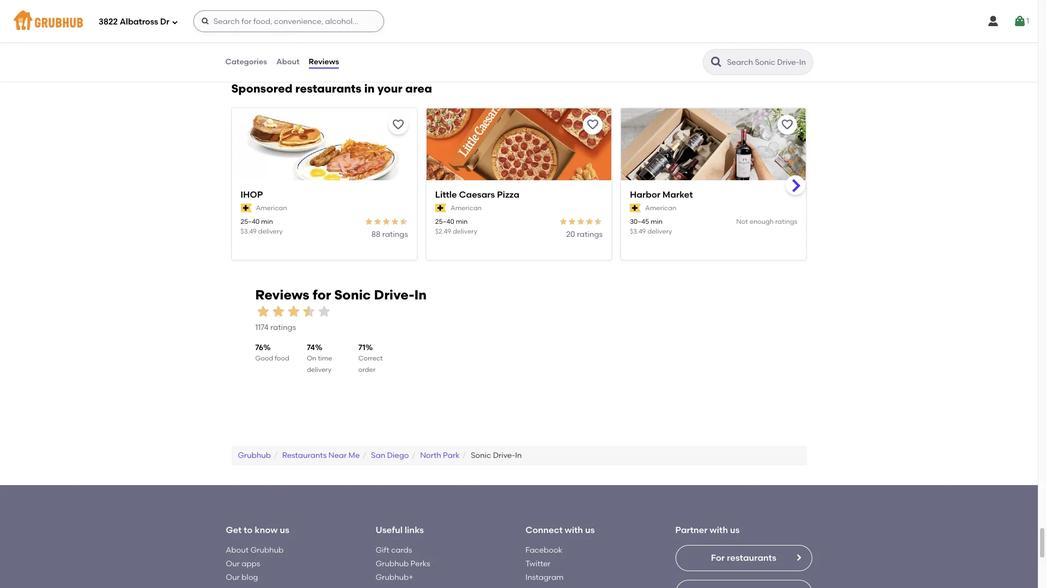 Task type: vqa. For each thing, say whether or not it's contained in the screenshot.


Task type: describe. For each thing, give the bounding box(es) containing it.
71
[[358, 343, 365, 352]]

sonic drive-in link
[[471, 451, 522, 460]]

little
[[435, 190, 457, 200]]

and right conditions at the right of page
[[786, 40, 800, 49]]

$3.49 for harbor market
[[630, 227, 646, 235]]

email,
[[345, 40, 368, 49]]

reviews for reviews
[[309, 57, 339, 66]]

grubhub+ link
[[376, 573, 413, 583]]

88
[[371, 230, 380, 239]]

pizza
[[497, 190, 519, 200]]

order inside 71 correct order
[[358, 366, 375, 373]]

food
[[275, 355, 289, 362]]

88 ratings
[[371, 230, 408, 239]]

1174
[[255, 323, 269, 333]]

on
[[307, 355, 316, 362]]

any
[[319, 62, 333, 71]]

1 us from the left
[[280, 525, 289, 536]]

our apps link
[[226, 559, 260, 569]]

perks
[[411, 559, 430, 569]]

1 vertical spatial in
[[515, 451, 522, 460]]

get
[[226, 525, 242, 536]]

gift cards grubhub perks grubhub+
[[376, 546, 430, 583]]

harbor market link
[[630, 189, 797, 201]]

grubhub will share your name, email, order information, and order history with sonic, and this information will be subject to sonic terms and conditions and privacy policy . you can unsubscribe at any time using the unsubscribe link / instructions in the communications.
[[231, 40, 800, 71]]

2 our from the top
[[226, 573, 240, 583]]

north park
[[420, 451, 460, 460]]

sonic would like to keep you informed with personalized updates and offers for their products.
[[231, 22, 576, 32]]

search icon image
[[710, 56, 723, 69]]

and left offers at the left of the page
[[470, 22, 485, 32]]

74 on time delivery
[[307, 343, 332, 373]]

30–45
[[630, 218, 649, 226]]

name,
[[320, 40, 343, 49]]

me
[[349, 451, 360, 460]]

76
[[255, 343, 263, 352]]

park
[[443, 451, 460, 460]]

svg image inside 1 button
[[1013, 15, 1026, 28]]

time inside grubhub will share your name, email, order information, and order history with sonic, and this information will be subject to sonic terms and conditions and privacy policy . you can unsubscribe at any time using the unsubscribe link / instructions in the communications.
[[334, 62, 351, 71]]

subscription pass image
[[435, 204, 446, 213]]

save this restaurant image
[[392, 118, 405, 131]]

know
[[255, 525, 278, 536]]

you
[[321, 22, 334, 32]]

for
[[711, 553, 725, 563]]

san diego link
[[371, 451, 409, 460]]

your for area
[[377, 82, 402, 95]]

history
[[477, 40, 501, 49]]

with right partner
[[710, 525, 728, 536]]

20
[[566, 230, 575, 239]]

dr
[[160, 17, 169, 26]]

north
[[420, 451, 441, 460]]

twitter
[[525, 559, 551, 569]]

information
[[576, 40, 619, 49]]

market
[[663, 190, 693, 200]]

connect with us
[[525, 525, 595, 536]]

area
[[405, 82, 432, 95]]

25–40 for ihop
[[241, 218, 260, 226]]

not enough ratings
[[736, 218, 797, 226]]

Search Sonic Drive-In search field
[[726, 57, 809, 68]]

blog
[[242, 573, 258, 583]]

1 the from the left
[[374, 62, 387, 71]]

facebook
[[525, 546, 562, 555]]

25–40 for little caesars pizza
[[435, 218, 454, 226]]

enough
[[750, 218, 774, 226]]

25–40 min $2.49 delivery
[[435, 218, 477, 235]]

with right connect on the right of page
[[565, 525, 583, 536]]

3822 albatross dr
[[99, 17, 169, 26]]

terms and conditions link
[[706, 40, 784, 49]]

order right 'email,'
[[370, 40, 390, 49]]

grubhub perks link
[[376, 559, 430, 569]]

personalized
[[388, 22, 436, 32]]

76 good food
[[255, 343, 289, 362]]

gift cards link
[[376, 546, 412, 555]]

with right "informed" on the top of page
[[371, 22, 387, 32]]

1 vertical spatial for
[[313, 287, 331, 303]]

american for ihop
[[256, 204, 287, 212]]

apps
[[242, 559, 260, 569]]

conditions
[[745, 40, 784, 49]]

subscription pass image for ihop
[[241, 204, 252, 213]]

about grubhub link
[[226, 546, 284, 555]]

ratings for 20 ratings
[[577, 230, 603, 239]]

1 horizontal spatial for
[[509, 22, 519, 32]]

grubhub link
[[238, 451, 271, 460]]

1 button
[[1013, 11, 1029, 31]]

20 ratings
[[566, 230, 603, 239]]

about grubhub our apps our blog
[[226, 546, 284, 583]]

for restaurants link
[[675, 545, 812, 571]]

san
[[371, 451, 385, 460]]

us for connect with us
[[585, 525, 595, 536]]

facebook link
[[525, 546, 562, 555]]

products.
[[539, 22, 575, 32]]

sonic inside grubhub will share your name, email, order information, and order history with sonic, and this information will be subject to sonic terms and conditions and privacy policy . you can unsubscribe at any time using the unsubscribe link / instructions in the communications.
[[684, 40, 704, 49]]

terms
[[706, 40, 727, 49]]

71 correct order
[[358, 343, 383, 373]]

little caesars pizza link
[[435, 189, 603, 201]]

us for partner with us
[[730, 525, 740, 536]]

grubhub inside about grubhub our apps our blog
[[250, 546, 284, 555]]

grubhub inside grubhub will share your name, email, order information, and order history with sonic, and this information will be subject to sonic terms and conditions and privacy policy . you can unsubscribe at any time using the unsubscribe link / instructions in the communications.
[[231, 40, 264, 49]]

min for little caesars pizza
[[456, 218, 468, 226]]

link
[[435, 62, 448, 71]]

for restaurants
[[711, 553, 776, 563]]

and left this
[[544, 40, 559, 49]]

1174 ratings
[[255, 323, 296, 333]]

their
[[521, 22, 538, 32]]

be
[[634, 40, 644, 49]]

delivery for little caesars pizza
[[453, 227, 477, 235]]

$3.49 for ihop
[[241, 227, 257, 235]]

subject
[[645, 40, 672, 49]]

not
[[736, 218, 748, 226]]

harbor market logo image
[[621, 109, 806, 200]]

and right the terms
[[729, 40, 744, 49]]

caesars
[[459, 190, 495, 200]]

ihop
[[241, 190, 263, 200]]

connect
[[525, 525, 563, 536]]

little caesars pizza logo image
[[427, 109, 611, 200]]

harbor
[[630, 190, 660, 200]]



Task type: locate. For each thing, give the bounding box(es) containing it.
about
[[276, 57, 299, 66], [226, 546, 249, 555]]

star icon image
[[364, 217, 373, 226], [373, 217, 382, 226], [382, 217, 391, 226], [391, 217, 399, 226], [399, 217, 408, 226], [399, 217, 408, 226], [559, 217, 568, 226], [568, 217, 576, 226], [576, 217, 585, 226], [585, 217, 594, 226], [594, 217, 603, 226], [594, 217, 603, 226], [255, 304, 271, 319], [271, 304, 286, 319], [286, 304, 301, 319], [301, 304, 316, 319], [301, 304, 316, 319], [316, 304, 332, 319]]

0 vertical spatial in
[[500, 62, 506, 71]]

min down caesars
[[456, 218, 468, 226]]

diego
[[387, 451, 409, 460]]

our blog link
[[226, 573, 258, 583]]

in down history
[[500, 62, 506, 71]]

grubhub+
[[376, 573, 413, 583]]

25–40 min $3.49 delivery
[[241, 218, 283, 235]]

save this restaurant image for harbor market
[[781, 118, 794, 131]]

ratings right the enough
[[775, 218, 797, 226]]

30–45 min $3.49 delivery
[[630, 218, 672, 235]]

1 horizontal spatial will
[[621, 40, 632, 49]]

ratings right 1174
[[270, 323, 296, 333]]

$3.49 down 30–45
[[630, 227, 646, 235]]

links
[[405, 525, 424, 536]]

reviews inside the reviews button
[[309, 57, 339, 66]]

0 vertical spatial our
[[226, 559, 240, 569]]

1 horizontal spatial restaurants
[[727, 553, 776, 563]]

min inside 25–40 min $2.49 delivery
[[456, 218, 468, 226]]

american for little caesars pizza
[[451, 204, 482, 212]]

american for harbor market
[[645, 204, 676, 212]]

save this restaurant button for little
[[583, 115, 603, 135]]

1 vertical spatial your
[[377, 82, 402, 95]]

categories
[[225, 57, 267, 66]]

will
[[266, 40, 278, 49], [621, 40, 632, 49]]

1 vertical spatial restaurants
[[727, 553, 776, 563]]

0 horizontal spatial restaurants
[[295, 82, 361, 95]]

information,
[[391, 40, 436, 49]]

your inside grubhub will share your name, email, order information, and order history with sonic, and this information will be subject to sonic terms and conditions and privacy policy . you can unsubscribe at any time using the unsubscribe link / instructions in the communications.
[[302, 40, 318, 49]]

useful links
[[376, 525, 424, 536]]

1
[[1026, 16, 1029, 26]]

0 horizontal spatial min
[[261, 218, 273, 226]]

0 horizontal spatial about
[[226, 546, 249, 555]]

at
[[309, 62, 317, 71]]

to inside grubhub will share your name, email, order information, and order history with sonic, and this information will be subject to sonic terms and conditions and privacy policy . you can unsubscribe at any time using the unsubscribe link / instructions in the communications.
[[674, 40, 682, 49]]

reviews for reviews for sonic drive-in
[[255, 287, 309, 303]]

0 horizontal spatial in
[[364, 82, 375, 95]]

delivery down 30–45
[[648, 227, 672, 235]]

25–40 down ihop
[[241, 218, 260, 226]]

time right the any
[[334, 62, 351, 71]]

to right get
[[244, 525, 253, 536]]

albatross
[[120, 17, 158, 26]]

1 will from the left
[[266, 40, 278, 49]]

grubhub down know
[[250, 546, 284, 555]]

0 horizontal spatial will
[[266, 40, 278, 49]]

0 vertical spatial in
[[414, 287, 427, 303]]

3 american from the left
[[645, 204, 676, 212]]

1 save this restaurant image from the left
[[586, 118, 599, 131]]

1 horizontal spatial subscription pass image
[[630, 204, 641, 213]]

instagram link
[[525, 573, 564, 583]]

about inside 'button'
[[276, 57, 299, 66]]

3 save this restaurant button from the left
[[778, 115, 797, 135]]

privacy policy link
[[231, 51, 282, 60]]

ratings for 88 ratings
[[382, 230, 408, 239]]

correct
[[358, 355, 383, 362]]

1 vertical spatial about
[[226, 546, 249, 555]]

about up our apps link
[[226, 546, 249, 555]]

2 $3.49 from the left
[[630, 227, 646, 235]]

partner with us
[[675, 525, 740, 536]]

Search for food, convenience, alcohol... search field
[[193, 10, 384, 32]]

ratings for 1174 ratings
[[270, 323, 296, 333]]

reviews up 1174 ratings
[[255, 287, 309, 303]]

twitter link
[[525, 559, 551, 569]]

the down sonic, at top
[[508, 62, 520, 71]]

get to know us
[[226, 525, 289, 536]]

delivery inside 25–40 min $2.49 delivery
[[453, 227, 477, 235]]

american down caesars
[[451, 204, 482, 212]]

delivery right $2.49
[[453, 227, 477, 235]]

will left be
[[621, 40, 632, 49]]

delivery down on
[[307, 366, 331, 373]]

min inside 25–40 min $3.49 delivery
[[261, 218, 273, 226]]

.
[[282, 51, 284, 60]]

this
[[561, 40, 574, 49]]

2 horizontal spatial min
[[651, 218, 663, 226]]

unsubscribe down .
[[263, 62, 307, 71]]

$3.49 inside 30–45 min $3.49 delivery
[[630, 227, 646, 235]]

sponsored
[[231, 82, 293, 95]]

0 horizontal spatial save this restaurant button
[[388, 115, 408, 135]]

sonic left the terms
[[684, 40, 704, 49]]

restaurants near me link
[[282, 451, 360, 460]]

us right connect on the right of page
[[585, 525, 595, 536]]

the right using
[[374, 62, 387, 71]]

2 subscription pass image from the left
[[630, 204, 641, 213]]

2 horizontal spatial us
[[730, 525, 740, 536]]

0 vertical spatial drive-
[[374, 287, 414, 303]]

1 25–40 from the left
[[241, 218, 260, 226]]

restaurants for for
[[727, 553, 776, 563]]

order down correct
[[358, 366, 375, 373]]

sonic left would
[[231, 22, 252, 32]]

1 horizontal spatial about
[[276, 57, 299, 66]]

2 horizontal spatial to
[[674, 40, 682, 49]]

in
[[414, 287, 427, 303], [515, 451, 522, 460]]

for up 74
[[313, 287, 331, 303]]

about for about
[[276, 57, 299, 66]]

american up 25–40 min $3.49 delivery
[[256, 204, 287, 212]]

1 horizontal spatial in
[[515, 451, 522, 460]]

harbor market
[[630, 190, 693, 200]]

little caesars pizza
[[435, 190, 519, 200]]

subscription pass image down ihop
[[241, 204, 252, 213]]

1 horizontal spatial american
[[451, 204, 482, 212]]

1 subscription pass image from the left
[[241, 204, 252, 213]]

1 vertical spatial reviews
[[255, 287, 309, 303]]

restaurants for sponsored
[[295, 82, 361, 95]]

and down updates
[[438, 40, 453, 49]]

0 horizontal spatial to
[[244, 525, 253, 536]]

main navigation navigation
[[0, 0, 1038, 42]]

our up our blog link
[[226, 559, 240, 569]]

sonic drive-in
[[471, 451, 522, 460]]

0 horizontal spatial for
[[313, 287, 331, 303]]

1 vertical spatial time
[[318, 355, 332, 362]]

1 vertical spatial our
[[226, 573, 240, 583]]

grubhub up privacy
[[231, 40, 264, 49]]

communications.
[[522, 62, 586, 71]]

your down keep
[[302, 40, 318, 49]]

svg image
[[987, 15, 1000, 28], [1013, 15, 1026, 28], [201, 17, 210, 26], [172, 19, 178, 25]]

2 vertical spatial to
[[244, 525, 253, 536]]

0 vertical spatial about
[[276, 57, 299, 66]]

to
[[291, 22, 299, 32], [674, 40, 682, 49], [244, 525, 253, 536]]

order
[[370, 40, 390, 49], [455, 40, 475, 49], [358, 366, 375, 373]]

1 horizontal spatial save this restaurant button
[[583, 115, 603, 135]]

us up for restaurants
[[730, 525, 740, 536]]

25–40 up $2.49
[[435, 218, 454, 226]]

0 horizontal spatial save this restaurant image
[[586, 118, 599, 131]]

0 vertical spatial to
[[291, 22, 299, 32]]

0 vertical spatial your
[[302, 40, 318, 49]]

2 will from the left
[[621, 40, 632, 49]]

right image
[[794, 553, 803, 562]]

keep
[[301, 22, 319, 32]]

2 save this restaurant image from the left
[[781, 118, 794, 131]]

and
[[470, 22, 485, 32], [438, 40, 453, 49], [544, 40, 559, 49], [729, 40, 744, 49], [786, 40, 800, 49]]

min down ihop
[[261, 218, 273, 226]]

min inside 30–45 min $3.49 delivery
[[651, 218, 663, 226]]

subscription pass image
[[241, 204, 252, 213], [630, 204, 641, 213]]

1 our from the top
[[226, 559, 240, 569]]

2 25–40 from the left
[[435, 218, 454, 226]]

save this restaurant image
[[586, 118, 599, 131], [781, 118, 794, 131]]

0 horizontal spatial time
[[318, 355, 332, 362]]

25–40
[[241, 218, 260, 226], [435, 218, 454, 226]]

$3.49 inside 25–40 min $3.49 delivery
[[241, 227, 257, 235]]

for left their
[[509, 22, 519, 32]]

2 the from the left
[[508, 62, 520, 71]]

1 horizontal spatial min
[[456, 218, 468, 226]]

1 horizontal spatial unsubscribe
[[388, 62, 433, 71]]

for
[[509, 22, 519, 32], [313, 287, 331, 303]]

offers
[[486, 22, 507, 32]]

1 horizontal spatial drive-
[[493, 451, 515, 460]]

about inside about grubhub our apps our blog
[[226, 546, 249, 555]]

about for about grubhub our apps our blog
[[226, 546, 249, 555]]

your
[[302, 40, 318, 49], [377, 82, 402, 95]]

delivery for harbor market
[[648, 227, 672, 235]]

1 horizontal spatial the
[[508, 62, 520, 71]]

1 horizontal spatial time
[[334, 62, 351, 71]]

policy
[[260, 51, 282, 60]]

$3.49 down ihop
[[241, 227, 257, 235]]

1 horizontal spatial in
[[500, 62, 506, 71]]

in inside grubhub will share your name, email, order information, and order history with sonic, and this information will be subject to sonic terms and conditions and privacy policy . you can unsubscribe at any time using the unsubscribe link / instructions in the communications.
[[500, 62, 506, 71]]

0 vertical spatial time
[[334, 62, 351, 71]]

reviews for sonic drive-in
[[255, 287, 427, 303]]

min for harbor market
[[651, 218, 663, 226]]

can
[[246, 62, 261, 71]]

using
[[353, 62, 373, 71]]

1 $3.49 from the left
[[241, 227, 257, 235]]

3 us from the left
[[730, 525, 740, 536]]

2 american from the left
[[451, 204, 482, 212]]

in
[[500, 62, 506, 71], [364, 82, 375, 95]]

informed
[[336, 22, 369, 32]]

1 min from the left
[[261, 218, 273, 226]]

ihop logo image
[[232, 109, 417, 200]]

in down using
[[364, 82, 375, 95]]

like
[[278, 22, 290, 32]]

restaurants
[[282, 451, 327, 460]]

sonic,
[[520, 40, 542, 49]]

0 horizontal spatial unsubscribe
[[263, 62, 307, 71]]

1 horizontal spatial us
[[585, 525, 595, 536]]

0 vertical spatial reviews
[[309, 57, 339, 66]]

1 horizontal spatial your
[[377, 82, 402, 95]]

0 horizontal spatial 25–40
[[241, 218, 260, 226]]

ratings
[[775, 218, 797, 226], [382, 230, 408, 239], [577, 230, 603, 239], [270, 323, 296, 333]]

0 horizontal spatial american
[[256, 204, 287, 212]]

save this restaurant button for harbor
[[778, 115, 797, 135]]

sponsored restaurants in your area
[[231, 82, 432, 95]]

north park link
[[420, 451, 460, 460]]

unsubscribe
[[263, 62, 307, 71], [388, 62, 433, 71]]

2 min from the left
[[456, 218, 468, 226]]

1 horizontal spatial to
[[291, 22, 299, 32]]

1 american from the left
[[256, 204, 287, 212]]

delivery
[[258, 227, 283, 235], [453, 227, 477, 235], [648, 227, 672, 235], [307, 366, 331, 373]]

1 vertical spatial drive-
[[493, 451, 515, 460]]

order down updates
[[455, 40, 475, 49]]

1 save this restaurant button from the left
[[388, 115, 408, 135]]

will up policy
[[266, 40, 278, 49]]

0 horizontal spatial in
[[414, 287, 427, 303]]

grubhub down gift cards link
[[376, 559, 409, 569]]

restaurants right for
[[727, 553, 776, 563]]

delivery down ihop
[[258, 227, 283, 235]]

0 horizontal spatial drive-
[[374, 287, 414, 303]]

0 horizontal spatial the
[[374, 62, 387, 71]]

us right know
[[280, 525, 289, 536]]

0 vertical spatial for
[[509, 22, 519, 32]]

delivery inside 30–45 min $3.49 delivery
[[648, 227, 672, 235]]

2 save this restaurant button from the left
[[583, 115, 603, 135]]

restaurants
[[295, 82, 361, 95], [727, 553, 776, 563]]

1 vertical spatial in
[[364, 82, 375, 95]]

delivery inside 74 on time delivery
[[307, 366, 331, 373]]

sonic up 71 at the left
[[334, 287, 371, 303]]

american down harbor market
[[645, 204, 676, 212]]

74
[[307, 343, 315, 352]]

2 unsubscribe from the left
[[388, 62, 433, 71]]

min for ihop
[[261, 218, 273, 226]]

us
[[280, 525, 289, 536], [585, 525, 595, 536], [730, 525, 740, 536]]

time right on
[[318, 355, 332, 362]]

25–40 inside 25–40 min $2.49 delivery
[[435, 218, 454, 226]]

ihop link
[[241, 189, 408, 201]]

updates
[[437, 22, 468, 32]]

1 unsubscribe from the left
[[263, 62, 307, 71]]

sonic right park
[[471, 451, 491, 460]]

instagram
[[525, 573, 564, 583]]

0 vertical spatial restaurants
[[295, 82, 361, 95]]

2 us from the left
[[585, 525, 595, 536]]

partner
[[675, 525, 708, 536]]

instructions
[[455, 62, 498, 71]]

time
[[334, 62, 351, 71], [318, 355, 332, 362]]

with inside grubhub will share your name, email, order information, and order history with sonic, and this information will be subject to sonic terms and conditions and privacy policy . you can unsubscribe at any time using the unsubscribe link / instructions in the communications.
[[503, 40, 518, 49]]

min right 30–45
[[651, 218, 663, 226]]

reviews button
[[308, 42, 340, 82]]

with left sonic, at top
[[503, 40, 518, 49]]

unsubscribe down information,
[[388, 62, 433, 71]]

share
[[280, 40, 300, 49]]

ratings right 88
[[382, 230, 408, 239]]

delivery for ihop
[[258, 227, 283, 235]]

subscription pass image up 30–45
[[630, 204, 641, 213]]

$2.49
[[435, 227, 451, 235]]

3 min from the left
[[651, 218, 663, 226]]

1 horizontal spatial $3.49
[[630, 227, 646, 235]]

san diego
[[371, 451, 409, 460]]

your left area
[[377, 82, 402, 95]]

0 horizontal spatial subscription pass image
[[241, 204, 252, 213]]

restaurants near me
[[282, 451, 360, 460]]

to right the subject
[[674, 40, 682, 49]]

our left the blog
[[226, 573, 240, 583]]

grubhub left restaurants
[[238, 451, 271, 460]]

25–40 inside 25–40 min $3.49 delivery
[[241, 218, 260, 226]]

1 horizontal spatial save this restaurant image
[[781, 118, 794, 131]]

subscription pass image for harbor market
[[630, 204, 641, 213]]

time inside 74 on time delivery
[[318, 355, 332, 362]]

grubhub inside gift cards grubhub perks grubhub+
[[376, 559, 409, 569]]

reviews
[[309, 57, 339, 66], [255, 287, 309, 303]]

1 horizontal spatial 25–40
[[435, 218, 454, 226]]

ratings right the 20
[[577, 230, 603, 239]]

to right the like
[[291, 22, 299, 32]]

cards
[[391, 546, 412, 555]]

2 horizontal spatial save this restaurant button
[[778, 115, 797, 135]]

0 horizontal spatial your
[[302, 40, 318, 49]]

gift
[[376, 546, 389, 555]]

0 horizontal spatial $3.49
[[241, 227, 257, 235]]

1 vertical spatial to
[[674, 40, 682, 49]]

0 horizontal spatial us
[[280, 525, 289, 536]]

drive-
[[374, 287, 414, 303], [493, 451, 515, 460]]

save this restaurant image for little caesars pizza
[[586, 118, 599, 131]]

restaurants down the any
[[295, 82, 361, 95]]

reviews down "name,"
[[309, 57, 339, 66]]

your for name,
[[302, 40, 318, 49]]

2 horizontal spatial american
[[645, 204, 676, 212]]

about down share
[[276, 57, 299, 66]]

delivery inside 25–40 min $3.49 delivery
[[258, 227, 283, 235]]



